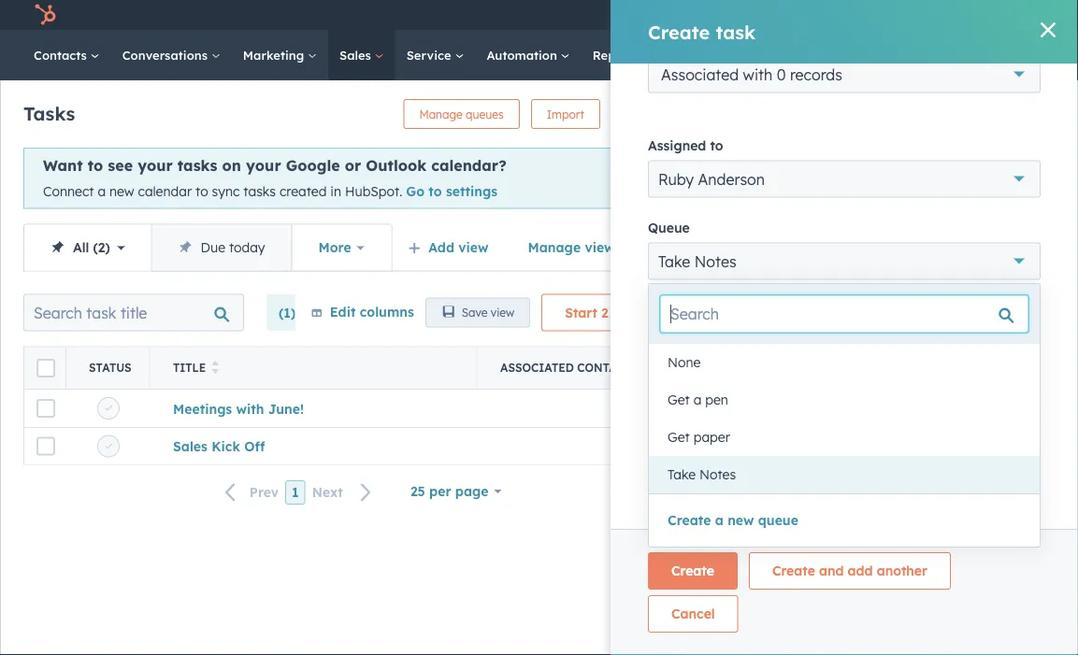 Task type: vqa. For each thing, say whether or not it's contained in the screenshot.
Now
yes



Task type: locate. For each thing, give the bounding box(es) containing it.
task status: not completed image for meetings with june!
[[105, 405, 112, 413]]

2 get from the top
[[668, 429, 690, 446]]

2 task status: not completed image from the top
[[105, 443, 112, 451]]

0 horizontal spatial on
[[222, 156, 241, 175]]

in inside now you can stay on top of your daily work, keep track of your schedule, and manage your leads all in one place.
[[1054, 471, 1065, 488]]

1 vertical spatial notes
[[700, 467, 736, 483]]

views
[[585, 239, 622, 256]]

status column header
[[66, 348, 151, 389]]

press to sort. element
[[212, 361, 219, 376]]

1 vertical spatial sales
[[173, 438, 208, 455]]

due
[[201, 239, 226, 256], [648, 302, 674, 318]]

want to see your tasks on your google or outlook calendar? connect a new calendar to sync tasks created in hubspot. go to settings
[[43, 156, 507, 200]]

1 vertical spatial get
[[668, 429, 690, 446]]

to inside 'link'
[[923, 496, 937, 513]]

list box
[[649, 344, 1040, 494]]

1 horizontal spatial and
[[886, 471, 910, 488]]

1 get from the top
[[668, 392, 690, 408]]

manage queues link
[[404, 99, 520, 129]]

0 vertical spatial task status: not completed image
[[105, 405, 112, 413]]

0 vertical spatial tasks
[[178, 156, 217, 175]]

view for add view
[[459, 239, 489, 256]]

0 vertical spatial get
[[668, 392, 690, 408]]

go to settings link down manage
[[901, 495, 1012, 517]]

0 vertical spatial associated
[[662, 65, 739, 84]]

leads
[[1000, 471, 1032, 488]]

1 vertical spatial due
[[648, 302, 674, 318]]

can right you
[[809, 449, 831, 465]]

tasks up sync
[[178, 156, 217, 175]]

in
[[659, 334, 674, 353]]

repeat
[[724, 380, 771, 399]]

notes inside button
[[700, 467, 736, 483]]

create a new queue
[[668, 513, 799, 529]]

to left see
[[88, 156, 103, 175]]

your down daily
[[968, 471, 996, 488]]

0 vertical spatial 1
[[678, 334, 685, 353]]

1 vertical spatial a
[[694, 392, 702, 408]]

go to settings link
[[406, 183, 498, 200], [901, 495, 1012, 517]]

kick
[[212, 438, 240, 455]]

take inside button
[[668, 467, 696, 483]]

press to sort. image
[[212, 361, 219, 374]]

tasks
[[23, 102, 75, 125]]

settings
[[446, 183, 498, 200], [941, 496, 992, 513]]

made
[[994, 7, 1026, 22]]

1 vertical spatial view
[[491, 306, 515, 320]]

and
[[886, 471, 910, 488], [820, 563, 844, 580]]

sales
[[340, 47, 375, 63], [173, 438, 208, 455]]

take notes down get paper
[[668, 467, 736, 483]]

take up "you"
[[668, 467, 696, 483]]

go to settings link down calendar?
[[406, 183, 498, 200]]

help button
[[839, 0, 871, 30]]

save view
[[462, 306, 515, 320]]

daily
[[956, 449, 986, 465]]

1 horizontal spatial on
[[865, 449, 881, 465]]

new down see
[[110, 183, 134, 200]]

view inside button
[[491, 306, 515, 320]]

import
[[547, 107, 585, 121]]

0 horizontal spatial in
[[331, 183, 342, 200]]

1 vertical spatial tasks
[[244, 183, 276, 200]]

1 horizontal spatial view
[[491, 306, 515, 320]]

get paper
[[668, 429, 731, 446]]

2 horizontal spatial a
[[716, 513, 724, 529]]

1 inside popup button
[[678, 334, 685, 353]]

due left today on the top of the page
[[201, 239, 226, 256]]

create down queue
[[773, 563, 816, 580]]

customize
[[701, 496, 763, 513]]

0 horizontal spatial and
[[820, 563, 844, 580]]

0 vertical spatial take
[[659, 252, 691, 271]]

0 horizontal spatial a
[[98, 183, 106, 200]]

1 horizontal spatial manage
[[528, 239, 581, 256]]

settings inside want to see your tasks on your google or outlook calendar? connect a new calendar to sync tasks created in hubspot. go to settings
[[446, 183, 498, 200]]

a left 'pen'
[[694, 392, 702, 408]]

tasks right sync
[[244, 183, 276, 200]]

1 vertical spatial on
[[865, 449, 881, 465]]

1 vertical spatial go to settings link
[[901, 495, 1012, 517]]

take notes down "queue"
[[659, 252, 737, 271]]

automation
[[487, 47, 561, 63]]

0 vertical spatial can
[[809, 449, 831, 465]]

0 horizontal spatial 2
[[98, 239, 105, 256]]

0 horizontal spatial settings
[[446, 183, 498, 200]]

contact
[[578, 361, 631, 375]]

can right "you"
[[675, 496, 698, 513]]

view inside popup button
[[459, 239, 489, 256]]

sales left kick
[[173, 438, 208, 455]]

associated inside column header
[[501, 361, 574, 375]]

this
[[768, 141, 799, 160]]

per
[[430, 483, 451, 500]]

associated with 0 records
[[662, 65, 843, 84]]

to up the ruby anderson
[[711, 137, 724, 153]]

link opens in a new window image
[[996, 495, 1009, 517], [956, 526, 969, 549], [956, 531, 969, 544]]

tasks right start
[[613, 305, 647, 321]]

1 horizontal spatial 2
[[602, 305, 609, 321]]

notes up date
[[695, 252, 737, 271]]

get up no
[[668, 429, 690, 446]]

with left june!
[[236, 400, 264, 417]]

none
[[668, 355, 701, 371]]

and down top
[[886, 471, 910, 488]]

0 horizontal spatial manage
[[420, 107, 463, 121]]

settings left link opens in a new window icon
[[941, 496, 992, 513]]

reminder
[[684, 458, 747, 477]]

a for get
[[694, 392, 702, 408]]

due left date
[[648, 302, 674, 318]]

0 vertical spatial due
[[201, 239, 226, 256]]

2
[[98, 239, 105, 256], [602, 305, 609, 321]]

0 vertical spatial manage
[[420, 107, 463, 121]]

0 horizontal spatial 1
[[292, 484, 299, 501]]

25 per page
[[411, 483, 489, 500]]

create
[[648, 20, 710, 44], [668, 513, 712, 529], [672, 563, 715, 580], [773, 563, 816, 580]]

1 horizontal spatial with
[[743, 65, 773, 84]]

1 vertical spatial take
[[668, 467, 696, 483]]

sales link
[[328, 30, 395, 80]]

your up queue
[[767, 496, 795, 513]]

1 vertical spatial 1
[[292, 484, 299, 501]]

0 vertical spatial take notes
[[659, 252, 737, 271]]

notes up the customize
[[700, 467, 736, 483]]

1 vertical spatial associated
[[501, 361, 574, 375]]

2 right all
[[98, 239, 105, 256]]

1 horizontal spatial associated
[[662, 65, 739, 84]]

new down the customize
[[728, 513, 755, 529]]

reporting
[[593, 47, 656, 63]]

1 vertical spatial in
[[1054, 471, 1065, 488]]

)
[[105, 239, 110, 256]]

view for save view
[[491, 306, 515, 320]]

9)
[[813, 334, 827, 353]]

1 horizontal spatial due
[[648, 302, 674, 318]]

calendar
[[138, 183, 192, 200]]

take down "queue"
[[659, 252, 691, 271]]

columns
[[360, 303, 414, 320]]

1 horizontal spatial a
[[694, 392, 702, 408]]

1 vertical spatial 2
[[602, 305, 609, 321]]

navigation
[[23, 224, 392, 272]]

workspace
[[909, 160, 992, 179]]

1 horizontal spatial tasks
[[244, 183, 276, 200]]

1 vertical spatial task status: not completed image
[[105, 443, 112, 451]]

with left 0
[[743, 65, 773, 84]]

0 vertical spatial on
[[222, 156, 241, 175]]

due for due today
[[201, 239, 226, 256]]

0 horizontal spatial tasks
[[178, 156, 217, 175]]

2 inside navigation
[[98, 239, 105, 256]]

0
[[777, 65, 786, 84]]

stay
[[835, 449, 861, 465]]

menu item
[[794, 0, 837, 30]]

1 vertical spatial and
[[820, 563, 844, 580]]

a right connect
[[98, 183, 106, 200]]

due date
[[648, 302, 707, 318]]

been
[[881, 141, 917, 160]]

1 vertical spatial can
[[675, 496, 698, 513]]

associated left contact
[[501, 361, 574, 375]]

or
[[345, 156, 361, 175]]

take notes button
[[649, 457, 1040, 494]]

settings image
[[878, 8, 895, 25]]

0 horizontal spatial associated
[[501, 361, 574, 375]]

now
[[751, 449, 779, 465]]

to down manage
[[923, 496, 937, 513]]

associated down the create task
[[662, 65, 739, 84]]

1 horizontal spatial new
[[728, 513, 755, 529]]

1 vertical spatial with
[[236, 400, 264, 417]]

0 vertical spatial sales
[[340, 47, 375, 63]]

add
[[848, 563, 873, 580]]

go down outlook
[[406, 183, 425, 200]]

1 right in
[[678, 334, 685, 353]]

create left task
[[648, 20, 710, 44]]

task status: not completed image for sales kick off
[[105, 443, 112, 451]]

1 horizontal spatial 1
[[678, 334, 685, 353]]

see
[[108, 156, 133, 175]]

due inside navigation
[[201, 239, 226, 256]]

can inside now you can stay on top of your daily work, keep track of your schedule, and manage your leads all in one place.
[[809, 449, 831, 465]]

1 task status: not completed image from the top
[[105, 405, 112, 413]]

cancel button
[[648, 596, 739, 633]]

0 vertical spatial of
[[909, 449, 921, 465]]

1 button
[[285, 481, 306, 505]]

reporting link
[[582, 30, 677, 80]]

prospecting
[[815, 160, 904, 179]]

go right one
[[901, 496, 919, 513]]

google
[[286, 156, 340, 175]]

with inside popup button
[[743, 65, 773, 84]]

column header
[[24, 348, 66, 389]]

a inside list box
[[694, 392, 702, 408]]

and inside button
[[820, 563, 844, 580]]

to for go
[[923, 496, 937, 513]]

create a new queue button
[[668, 510, 799, 532]]

you can customize your default settings.
[[648, 496, 901, 513]]

on inside want to see your tasks on your google or outlook calendar? connect a new calendar to sync tasks created in hubspot. go to settings
[[222, 156, 241, 175]]

with
[[743, 65, 773, 84], [236, 400, 264, 417]]

2 horizontal spatial tasks
[[613, 305, 647, 321]]

0 horizontal spatial sales
[[173, 438, 208, 455]]

0 horizontal spatial with
[[236, 400, 264, 417]]

and left 'add'
[[820, 563, 844, 580]]

ruby anderson button
[[648, 160, 1041, 198]]

0 vertical spatial new
[[110, 183, 134, 200]]

0 horizontal spatial of
[[777, 471, 790, 488]]

0 vertical spatial 2
[[98, 239, 105, 256]]

go inside 'link'
[[901, 496, 919, 513]]

to for set
[[706, 380, 720, 399]]

of right top
[[909, 449, 921, 465]]

self
[[969, 7, 991, 22]]

0 vertical spatial a
[[98, 183, 106, 200]]

manage left 'queues'
[[420, 107, 463, 121]]

0 vertical spatial go to settings link
[[406, 183, 498, 200]]

notifications button
[[902, 0, 934, 30]]

get
[[668, 392, 690, 408], [668, 429, 690, 446]]

take inside popup button
[[659, 252, 691, 271]]

take notes inside button
[[668, 467, 736, 483]]

on inside now you can stay on top of your daily work, keep track of your schedule, and manage your leads all in one place.
[[865, 449, 881, 465]]

get for get paper
[[668, 429, 690, 446]]

take notes button
[[648, 243, 1041, 280]]

go to settings link inside want to see your tasks on your google or outlook calendar? 'alert'
[[406, 183, 498, 200]]

no
[[659, 458, 680, 477]]

0 vertical spatial with
[[743, 65, 773, 84]]

0 vertical spatial in
[[331, 183, 342, 200]]

get up reminder
[[668, 392, 690, 408]]

a
[[98, 183, 106, 200], [694, 392, 702, 408], [716, 513, 724, 529]]

1 vertical spatial settings
[[941, 496, 992, 513]]

calendar?
[[432, 156, 507, 175]]

0 vertical spatial view
[[459, 239, 489, 256]]

your up manage
[[925, 449, 953, 465]]

in right all
[[1054, 471, 1065, 488]]

1 horizontal spatial go to settings link
[[901, 495, 1012, 517]]

take notes inside popup button
[[659, 252, 737, 271]]

0 horizontal spatial go
[[406, 183, 425, 200]]

tasks
[[178, 156, 217, 175], [244, 183, 276, 200], [613, 305, 647, 321]]

0 vertical spatial settings
[[446, 183, 498, 200]]

1 vertical spatial new
[[728, 513, 755, 529]]

2 vertical spatial a
[[716, 513, 724, 529]]

a down the customize
[[716, 513, 724, 529]]

settings.
[[846, 496, 897, 513]]

take notes
[[659, 252, 737, 271], [668, 467, 736, 483]]

1 horizontal spatial go
[[901, 496, 919, 513]]

queue
[[759, 513, 799, 529]]

view right save in the left of the page
[[491, 306, 515, 320]]

1 vertical spatial manage
[[528, 239, 581, 256]]

1 right prev
[[292, 484, 299, 501]]

all
[[73, 239, 89, 256]]

help image
[[846, 8, 863, 25]]

on left top
[[865, 449, 881, 465]]

next button
[[306, 481, 384, 505]]

anderson
[[699, 170, 765, 188]]

associated contact column header
[[478, 348, 712, 389]]

of down you
[[777, 471, 790, 488]]

1 horizontal spatial in
[[1054, 471, 1065, 488]]

1 horizontal spatial settings
[[941, 496, 992, 513]]

view right add
[[459, 239, 489, 256]]

1 vertical spatial take notes
[[668, 467, 736, 483]]

2 right start
[[602, 305, 609, 321]]

0 vertical spatial and
[[886, 471, 910, 488]]

edit columns button
[[310, 301, 414, 324]]

conversations
[[122, 47, 211, 63]]

manage inside tasks banner
[[420, 107, 463, 121]]

get paper button
[[649, 419, 1040, 457]]

on
[[222, 156, 241, 175], [865, 449, 881, 465]]

associated inside popup button
[[662, 65, 739, 84]]

task status: not completed image
[[105, 405, 112, 413], [105, 443, 112, 451]]

manage views
[[528, 239, 622, 256]]

in right "created"
[[331, 183, 342, 200]]

cancel
[[672, 606, 715, 623]]

next
[[312, 485, 343, 501]]

manage left views
[[528, 239, 581, 256]]

to right set
[[706, 380, 720, 399]]

service link
[[395, 30, 476, 80]]

1 horizontal spatial sales
[[340, 47, 375, 63]]

create down "you"
[[668, 513, 712, 529]]

navigation containing all
[[23, 224, 392, 272]]

sales inside sales link
[[340, 47, 375, 63]]

0 horizontal spatial go to settings link
[[406, 183, 498, 200]]

on up sync
[[222, 156, 241, 175]]

track
[[742, 471, 774, 488]]

0 horizontal spatial due
[[201, 239, 226, 256]]

(november
[[730, 334, 809, 353]]

0 horizontal spatial view
[[459, 239, 489, 256]]

1 horizontal spatial can
[[809, 449, 831, 465]]

sales up tasks banner
[[340, 47, 375, 63]]

1 inside button
[[292, 484, 299, 501]]

start 2 tasks
[[565, 305, 647, 321]]

2 vertical spatial tasks
[[613, 305, 647, 321]]

create up cancel at the bottom
[[672, 563, 715, 580]]

0 horizontal spatial new
[[110, 183, 134, 200]]

1 vertical spatial go
[[901, 496, 919, 513]]

1
[[678, 334, 685, 353], [292, 484, 299, 501]]

0 vertical spatial notes
[[695, 252, 737, 271]]

0 vertical spatial go
[[406, 183, 425, 200]]

list box containing none
[[649, 344, 1040, 494]]

settings down calendar?
[[446, 183, 498, 200]]



Task type: describe. For each thing, give the bounding box(es) containing it.
created
[[280, 183, 327, 200]]

to down calendar?
[[429, 183, 442, 200]]

pagination navigation
[[214, 481, 384, 505]]

ruby
[[659, 170, 694, 188]]

none button
[[649, 344, 1040, 382]]

associated for associated with 0 records
[[662, 65, 739, 84]]

sales for sales
[[340, 47, 375, 63]]

off
[[244, 438, 265, 455]]

no reminder
[[659, 458, 747, 477]]

25
[[411, 483, 426, 500]]

0 horizontal spatial can
[[675, 496, 698, 513]]

Search search field
[[661, 296, 1029, 333]]

new inside want to see your tasks on your google or outlook calendar? connect a new calendar to sync tasks created in hubspot. go to settings
[[110, 183, 134, 200]]

with for meetings
[[236, 400, 264, 417]]

you
[[783, 449, 805, 465]]

add view button
[[396, 229, 505, 266]]

(1) assignee button
[[267, 294, 383, 332]]

1 vertical spatial of
[[777, 471, 790, 488]]

a for create
[[716, 513, 724, 529]]

automation link
[[476, 30, 582, 80]]

date
[[678, 302, 707, 318]]

want
[[43, 156, 83, 175]]

schedule,
[[825, 471, 882, 488]]

new inside create a new queue button
[[728, 513, 755, 529]]

assignee
[[300, 305, 358, 321]]

notes inside popup button
[[695, 252, 737, 271]]

due for due date
[[648, 302, 674, 318]]

self made button
[[937, 0, 1054, 30]]

import link
[[531, 99, 601, 129]]

create for create and add another
[[773, 563, 816, 580]]

meetings with june!
[[173, 400, 304, 417]]

want to see your tasks on your google or outlook calendar? alert
[[23, 148, 705, 209]]

your up calendar at the top left of page
[[138, 156, 173, 175]]

Search HubSpot search field
[[816, 39, 1045, 71]]

place.
[[898, 494, 935, 510]]

go inside want to see your tasks on your google or outlook calendar? connect a new calendar to sync tasks created in hubspot. go to settings
[[406, 183, 425, 200]]

june!
[[268, 400, 304, 417]]

ruby anderson image
[[948, 7, 965, 23]]

in inside want to see your tasks on your google or outlook calendar? connect a new calendar to sync tasks created in hubspot. go to settings
[[331, 183, 342, 200]]

and inside now you can stay on top of your daily work, keep track of your schedule, and manage your leads all in one place.
[[886, 471, 910, 488]]

calling icon button
[[760, 3, 792, 27]]

tasks banner
[[23, 94, 705, 129]]

manage
[[913, 471, 965, 488]]

a inside want to see your tasks on your google or outlook calendar? connect a new calendar to sync tasks created in hubspot. go to settings
[[98, 183, 106, 200]]

to left sync
[[196, 183, 208, 200]]

create for create task
[[648, 20, 710, 44]]

prev
[[250, 485, 279, 501]]

contacts
[[34, 47, 90, 63]]

create and add another button
[[749, 553, 952, 590]]

tasks inside button
[[613, 305, 647, 321]]

due today
[[201, 239, 265, 256]]

self made
[[969, 7, 1026, 22]]

now you can stay on top of your daily work, keep track of your schedule, and manage your leads all in one place.
[[742, 449, 1065, 510]]

by
[[992, 141, 1010, 160]]

marketing link
[[232, 30, 328, 80]]

meetings with june! button
[[173, 400, 304, 417]]

you
[[648, 496, 671, 513]]

1 horizontal spatial of
[[909, 449, 921, 465]]

manage for manage queues
[[420, 107, 463, 121]]

your up "created"
[[246, 156, 281, 175]]

hubspot image
[[34, 4, 56, 26]]

save view button
[[426, 298, 531, 328]]

create and add another
[[773, 563, 928, 580]]

today
[[229, 239, 265, 256]]

2 inside button
[[602, 305, 609, 321]]

self made menu
[[731, 0, 1056, 30]]

paper
[[694, 429, 731, 446]]

due date element
[[923, 325, 1041, 362]]

associated with 0 records button
[[648, 56, 1041, 93]]

due today link
[[151, 225, 291, 271]]

manage queues
[[420, 107, 504, 121]]

hubspot.
[[345, 183, 403, 200]]

search image
[[1040, 49, 1053, 62]]

go to settings link for you can customize your default settings.
[[901, 495, 1012, 517]]

go to settings
[[901, 496, 992, 513]]

to for assigned
[[711, 137, 724, 153]]

the
[[1015, 141, 1039, 160]]

status
[[89, 361, 132, 375]]

top
[[884, 449, 905, 465]]

Search task title search field
[[23, 294, 244, 332]]

sales kick off button
[[173, 438, 265, 455]]

upgrade link
[[733, 5, 757, 25]]

get for get a pen
[[668, 392, 690, 408]]

link opens in a new window image
[[996, 499, 1009, 513]]

outlook
[[366, 156, 427, 175]]

more
[[319, 240, 351, 256]]

with for associated
[[743, 65, 773, 84]]

settings inside 'link'
[[941, 496, 992, 513]]

service
[[407, 47, 455, 63]]

HH:MM text field
[[923, 325, 1041, 362]]

work,
[[990, 449, 1023, 465]]

25 per page button
[[398, 473, 514, 510]]

go to settings link for connect a new calendar to sync tasks created in hubspot.
[[406, 183, 498, 200]]

close image
[[670, 171, 681, 182]]

associated for associated contact
[[501, 361, 574, 375]]

create for create a new queue
[[668, 513, 712, 529]]

notifications image
[[909, 8, 926, 25]]

calling icon image
[[768, 7, 785, 24]]

your down you
[[794, 471, 821, 488]]

queue
[[648, 219, 690, 236]]

create button
[[648, 553, 738, 590]]

no reminder button
[[648, 448, 1041, 486]]

page
[[455, 483, 489, 500]]

close image
[[1041, 22, 1056, 37]]

assigned
[[648, 137, 707, 153]]

assigned to
[[648, 137, 724, 153]]

to for want
[[88, 156, 103, 175]]

set to repeat
[[678, 380, 771, 399]]

upgrade image
[[737, 8, 753, 25]]

manage for manage views
[[528, 239, 581, 256]]

week
[[689, 334, 725, 353]]

default
[[798, 496, 842, 513]]

create for create
[[672, 563, 715, 580]]

edit
[[330, 303, 356, 320]]

contacts link
[[22, 30, 111, 80]]

another
[[877, 563, 928, 580]]

(
[[93, 239, 98, 256]]

sales for sales kick off
[[173, 438, 208, 455]]

pen
[[706, 392, 729, 408]]

manage views link
[[516, 229, 634, 266]]

sync
[[212, 183, 240, 200]]



